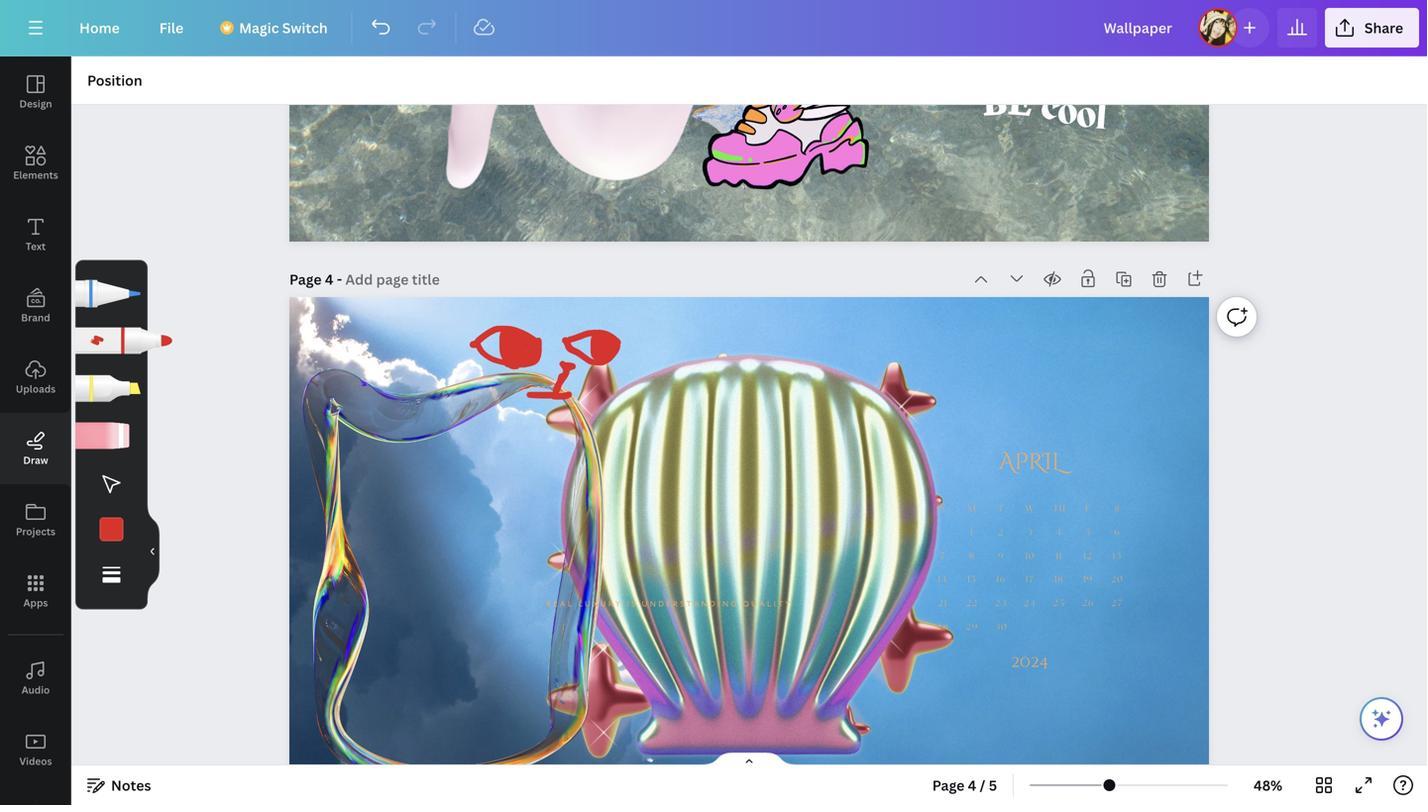 Task type: describe. For each thing, give the bounding box(es) containing it.
magic
[[239, 18, 279, 37]]

brand button
[[0, 271, 71, 342]]

projects
[[16, 525, 56, 539]]

brand
[[21, 311, 50, 325]]

1
[[971, 529, 974, 538]]

switch
[[282, 18, 328, 37]]

9 2 16
[[997, 529, 1006, 585]]

12 5 19
[[1084, 529, 1094, 585]]

t
[[998, 505, 1005, 514]]

8 1 15
[[968, 529, 977, 585]]

show pages image
[[702, 752, 797, 768]]

videos
[[19, 755, 52, 769]]

11
[[1057, 553, 1063, 562]]

apps
[[23, 597, 48, 610]]

uploads
[[16, 383, 56, 396]]

canva assistant image
[[1370, 708, 1394, 732]]

26
[[1083, 600, 1095, 609]]

8
[[970, 553, 976, 562]]

29
[[967, 624, 979, 632]]

2 s from the left
[[1115, 505, 1121, 514]]

apps button
[[0, 556, 71, 628]]

notes button
[[79, 770, 159, 802]]

2
[[999, 529, 1005, 538]]

projects button
[[0, 485, 71, 556]]

27 26 25 24 23 22 21
[[939, 600, 1124, 609]]

understanding
[[642, 599, 739, 611]]

7 14
[[938, 553, 948, 585]]

draw
[[23, 454, 48, 467]]

18
[[1055, 576, 1065, 585]]

magic switch button
[[207, 8, 344, 48]]

main menu bar
[[0, 0, 1428, 57]]

home
[[79, 18, 120, 37]]

1 s from the left
[[940, 505, 946, 514]]

30 29 28
[[937, 624, 1008, 632]]

share button
[[1325, 8, 1420, 48]]

10 3 17
[[1026, 529, 1036, 585]]

design button
[[0, 57, 71, 128]]

48% button
[[1236, 770, 1301, 802]]

position
[[87, 71, 142, 90]]

text button
[[0, 199, 71, 271]]

14
[[938, 576, 948, 585]]

6
[[1115, 529, 1121, 538]]

quality
[[743, 599, 792, 611]]

is
[[627, 599, 638, 611]]

real luxury is understanding quality
[[546, 599, 792, 611]]

10
[[1026, 553, 1036, 562]]

text
[[26, 240, 46, 253]]

6 13
[[1113, 529, 1123, 562]]

m
[[968, 505, 977, 514]]

elements
[[13, 169, 58, 182]]

magic switch
[[239, 18, 328, 37]]

2024
[[1011, 652, 1049, 674]]

16
[[997, 576, 1006, 585]]

27
[[1112, 600, 1124, 609]]



Task type: locate. For each thing, give the bounding box(es) containing it.
4 for page 4 / 5
[[968, 777, 977, 796]]

s
[[940, 505, 946, 514], [1115, 505, 1121, 514]]

0 horizontal spatial 5
[[989, 777, 997, 796]]

1 vertical spatial page
[[933, 777, 965, 796]]

22
[[967, 600, 979, 609]]

home link
[[63, 8, 136, 48]]

7
[[940, 553, 946, 562]]

page 4 / 5 button
[[925, 770, 1005, 802]]

21
[[939, 600, 948, 609]]

share
[[1365, 18, 1404, 37]]

f
[[1086, 505, 1092, 514]]

april
[[999, 447, 1061, 478]]

1 horizontal spatial page
[[933, 777, 965, 796]]

th
[[1053, 505, 1066, 514]]

2 horizontal spatial 4
[[1056, 529, 1063, 538]]

file
[[159, 18, 184, 37]]

page left -
[[289, 270, 322, 289]]

15
[[968, 576, 977, 585]]

page 4 -
[[289, 270, 346, 289]]

page inside "button"
[[933, 777, 965, 796]]

real
[[546, 599, 574, 611]]

17
[[1026, 576, 1035, 585]]

/
[[980, 777, 986, 796]]

24
[[1024, 600, 1037, 609]]

0 vertical spatial page
[[289, 270, 322, 289]]

30
[[995, 624, 1008, 632]]

4 up 11
[[1056, 529, 1063, 538]]

4 left -
[[325, 270, 334, 289]]

notes
[[111, 777, 151, 796]]

-
[[337, 270, 342, 289]]

4 left '/'
[[968, 777, 977, 796]]

25
[[1054, 600, 1066, 609]]

design
[[19, 97, 52, 111]]

5 inside 12 5 19
[[1086, 529, 1092, 538]]

position button
[[79, 64, 150, 96]]

file button
[[144, 8, 199, 48]]

s left m
[[940, 505, 946, 514]]

4 for page 4 -
[[325, 270, 334, 289]]

w
[[1026, 505, 1036, 514]]

0 vertical spatial 4
[[325, 270, 334, 289]]

0 horizontal spatial page
[[289, 270, 322, 289]]

28
[[937, 624, 950, 632]]

20
[[1112, 576, 1124, 585]]

page 4 / 5
[[933, 777, 997, 796]]

#e7191f image
[[100, 518, 123, 542], [100, 518, 123, 542]]

draw button
[[0, 413, 71, 485]]

5
[[1086, 529, 1092, 538], [989, 777, 997, 796]]

1 horizontal spatial 5
[[1086, 529, 1092, 538]]

page for page 4 -
[[289, 270, 322, 289]]

0 vertical spatial 5
[[1086, 529, 1092, 538]]

1 vertical spatial 5
[[989, 777, 997, 796]]

12
[[1084, 553, 1093, 562]]

1 horizontal spatial s
[[1115, 505, 1121, 514]]

11 4 18
[[1055, 529, 1065, 585]]

5 up 12 in the bottom of the page
[[1086, 529, 1092, 538]]

5 right '/'
[[989, 777, 997, 796]]

4 inside 11 4 18
[[1056, 529, 1063, 538]]

4 for 11 4 18
[[1056, 529, 1063, 538]]

page
[[289, 270, 322, 289], [933, 777, 965, 796]]

Page title text field
[[346, 270, 442, 289]]

Design title text field
[[1088, 8, 1191, 48]]

23
[[995, 600, 1008, 609]]

1 horizontal spatial 4
[[968, 777, 977, 796]]

0 horizontal spatial s
[[940, 505, 946, 514]]

elements button
[[0, 128, 71, 199]]

4 inside "button"
[[968, 777, 977, 796]]

0 horizontal spatial 4
[[325, 270, 334, 289]]

5 inside "button"
[[989, 777, 997, 796]]

audio button
[[0, 643, 71, 715]]

audio
[[22, 684, 50, 697]]

videos button
[[0, 715, 71, 786]]

s f th w t m s
[[940, 505, 1121, 514]]

9
[[999, 553, 1005, 562]]

page for page 4 / 5
[[933, 777, 965, 796]]

page left '/'
[[933, 777, 965, 796]]

4
[[325, 270, 334, 289], [1056, 529, 1063, 538], [968, 777, 977, 796]]

luxury
[[578, 599, 623, 611]]

hide image
[[147, 505, 160, 600]]

1 vertical spatial 4
[[1056, 529, 1063, 538]]

19
[[1084, 576, 1094, 585]]

s up 6
[[1115, 505, 1121, 514]]

side panel tab list
[[0, 57, 71, 806]]

13
[[1113, 553, 1123, 562]]

48%
[[1254, 777, 1283, 796]]

uploads button
[[0, 342, 71, 413]]

2 vertical spatial 4
[[968, 777, 977, 796]]

3
[[1028, 529, 1034, 538]]



Task type: vqa. For each thing, say whether or not it's contained in the screenshot.
"7 14"
yes



